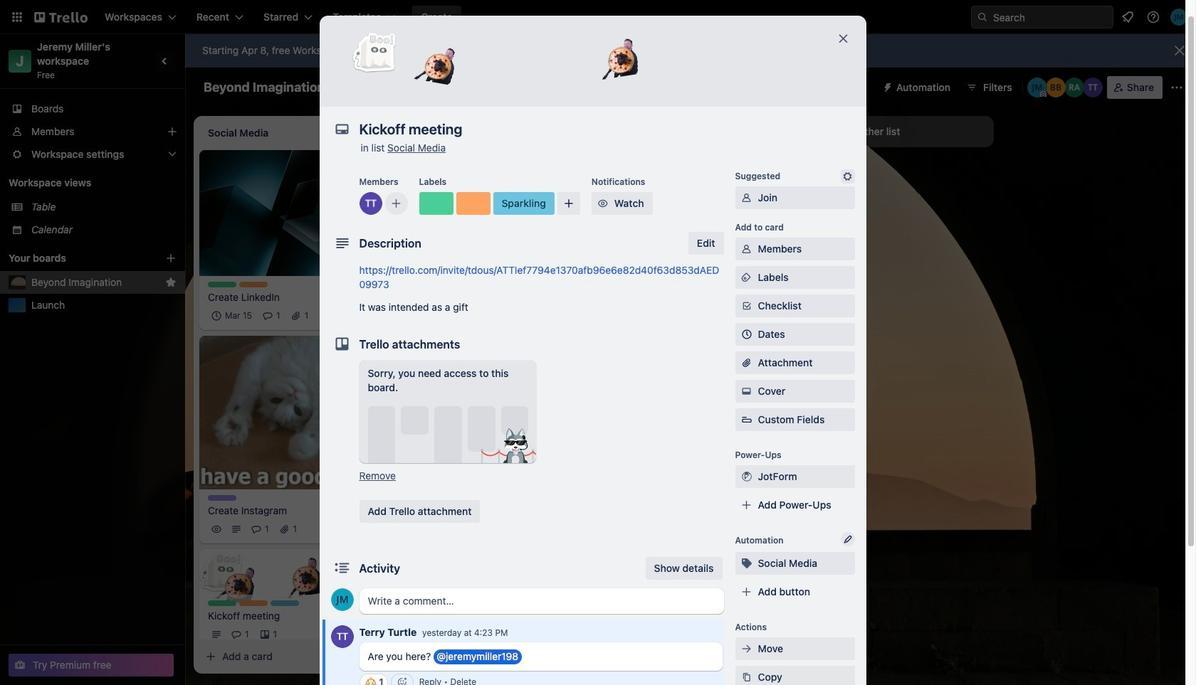 Task type: locate. For each thing, give the bounding box(es) containing it.
sm image
[[877, 76, 897, 96], [841, 170, 855, 184], [740, 242, 754, 256], [740, 385, 754, 399], [740, 642, 754, 657]]

1 vertical spatial color: green, title: none image
[[208, 282, 236, 287]]

1 vertical spatial color: orange, title: none image
[[239, 282, 268, 287]]

jeremy miller (jeremymiller198) image
[[1171, 9, 1188, 26], [541, 333, 558, 350]]

2 horizontal spatial terry turtle (terryturtle) image
[[1083, 78, 1103, 98]]

color: orange, title: none image
[[239, 601, 268, 607]]

add board image
[[165, 253, 177, 264]]

color: green, title: none image for bottommost color: orange, title: none image
[[208, 282, 236, 287]]

0 vertical spatial jeremy miller (jeremymiller198) image
[[1028, 78, 1047, 98]]

bob builder (bobbuilder40) image
[[1046, 78, 1066, 98]]

None checkbox
[[456, 293, 530, 310], [208, 307, 256, 325], [456, 293, 530, 310], [208, 307, 256, 325]]

color: green, title: none image left color: orange, title: none icon
[[208, 601, 236, 607]]

0 horizontal spatial color: orange, title: none image
[[239, 282, 268, 287]]

0 vertical spatial color: orange, title: none image
[[456, 192, 490, 215]]

open information menu image
[[1147, 10, 1161, 24]]

terry turtle (terryturtle) image
[[351, 307, 368, 325], [521, 333, 538, 350], [331, 626, 354, 649], [351, 627, 368, 644]]

add members to card image
[[391, 197, 402, 211]]

your boards with 2 items element
[[9, 250, 144, 267]]

1 horizontal spatial jeremy miller (jeremymiller198) image
[[1171, 9, 1188, 26]]

create from template… image
[[365, 652, 376, 663]]

color: green, title: none image for color: orange, title: none icon
[[208, 601, 236, 607]]

https://media3.giphy.com/media/uzbc1merae75kv3oqd/100w.gif?cid=ad960664cgd8q560jl16i4tqsq6qk30rgh2t6st4j6ihzo35&ep=v1_stickers_search&rid=100w.gif&ct=s image
[[592, 28, 644, 80], [411, 33, 463, 86]]

jeremy miller (jeremymiller198) image left ruby anderson (rubyanderson7) image
[[541, 333, 558, 350]]

color: sky, title: "sparkling" element
[[493, 192, 555, 215], [271, 601, 299, 607]]

0 vertical spatial terry turtle (terryturtle) image
[[1083, 78, 1103, 98]]

color: green, title: none image right 'starred icon'
[[208, 282, 236, 287]]

1 horizontal spatial terry turtle (terryturtle) image
[[359, 192, 382, 215]]

2 vertical spatial color: green, title: none image
[[208, 601, 236, 607]]

color: orange, title: none image
[[456, 192, 490, 215], [239, 282, 268, 287]]

0 horizontal spatial terry turtle (terryturtle) image
[[331, 521, 348, 538]]

None text field
[[352, 117, 822, 142]]

2 vertical spatial jeremy miller (jeremymiller198) image
[[331, 589, 354, 612]]

0 vertical spatial jeremy miller (jeremymiller198) image
[[1171, 9, 1188, 26]]

color: green, title: none image
[[419, 192, 453, 215], [208, 282, 236, 287], [208, 601, 236, 607]]

0 horizontal spatial color: sky, title: "sparkling" element
[[271, 601, 299, 607]]

color: green, title: none image right add members to card image on the top left
[[419, 192, 453, 215]]

0 vertical spatial color: sky, title: "sparkling" element
[[493, 192, 555, 215]]

sm image
[[740, 191, 754, 205], [596, 197, 610, 211], [740, 271, 754, 285], [740, 470, 754, 484], [740, 557, 754, 571], [740, 671, 754, 685]]

1 vertical spatial jeremy miller (jeremymiller198) image
[[541, 333, 558, 350]]

Search field
[[989, 6, 1113, 28]]

1 vertical spatial jeremy miller (jeremymiller198) image
[[351, 521, 368, 538]]

jeremy miller (jeremymiller198) image right the open information menu icon
[[1171, 9, 1188, 26]]

1 vertical spatial terry turtle (terryturtle) image
[[359, 192, 382, 215]]

terry turtle (terryturtle) image
[[1083, 78, 1103, 98], [359, 192, 382, 215], [331, 521, 348, 538]]

0 horizontal spatial jeremy miller (jeremymiller198) image
[[541, 333, 558, 350]]

0 notifications image
[[1120, 9, 1137, 26]]

1 vertical spatial color: sky, title: "sparkling" element
[[271, 601, 299, 607]]

jeremy miller (jeremymiller198) image
[[1028, 78, 1047, 98], [351, 521, 368, 538], [331, 589, 354, 612]]



Task type: vqa. For each thing, say whether or not it's contained in the screenshot.
Your boards with 1 items ELEMENT at the left top of the page
no



Task type: describe. For each thing, give the bounding box(es) containing it.
1 horizontal spatial color: orange, title: none image
[[456, 192, 490, 215]]

add reaction image
[[391, 674, 414, 686]]

Board name text field
[[197, 76, 332, 99]]

primary element
[[0, 0, 1197, 34]]

1 horizontal spatial color: sky, title: "sparkling" element
[[493, 192, 555, 215]]

2 vertical spatial terry turtle (terryturtle) image
[[331, 521, 348, 538]]

pete ghost image
[[352, 30, 397, 75]]

ruby anderson (rubyanderson7) image
[[1065, 78, 1085, 98]]

0 vertical spatial color: green, title: none image
[[419, 192, 453, 215]]

search image
[[977, 11, 989, 23]]

back to home image
[[34, 6, 88, 28]]

create from template… image
[[769, 385, 781, 397]]

color: purple, title: none image
[[208, 496, 236, 501]]

ruby anderson (rubyanderson7) image
[[561, 333, 578, 350]]

show menu image
[[1170, 80, 1184, 95]]

Write a comment text field
[[359, 589, 724, 615]]

0 horizontal spatial https://media3.giphy.com/media/uzbc1merae75kv3oqd/100w.gif?cid=ad960664cgd8q560jl16i4tqsq6qk30rgh2t6st4j6ihzo35&ep=v1_stickers_search&rid=100w.gif&ct=s image
[[411, 33, 463, 86]]

1 horizontal spatial https://media3.giphy.com/media/uzbc1merae75kv3oqd/100w.gif?cid=ad960664cgd8q560jl16i4tqsq6qk30rgh2t6st4j6ihzo35&ep=v1_stickers_search&rid=100w.gif&ct=s image
[[592, 28, 644, 80]]

starred icon image
[[165, 277, 177, 288]]

color: bold red, title: "thoughts" element
[[410, 367, 439, 373]]



